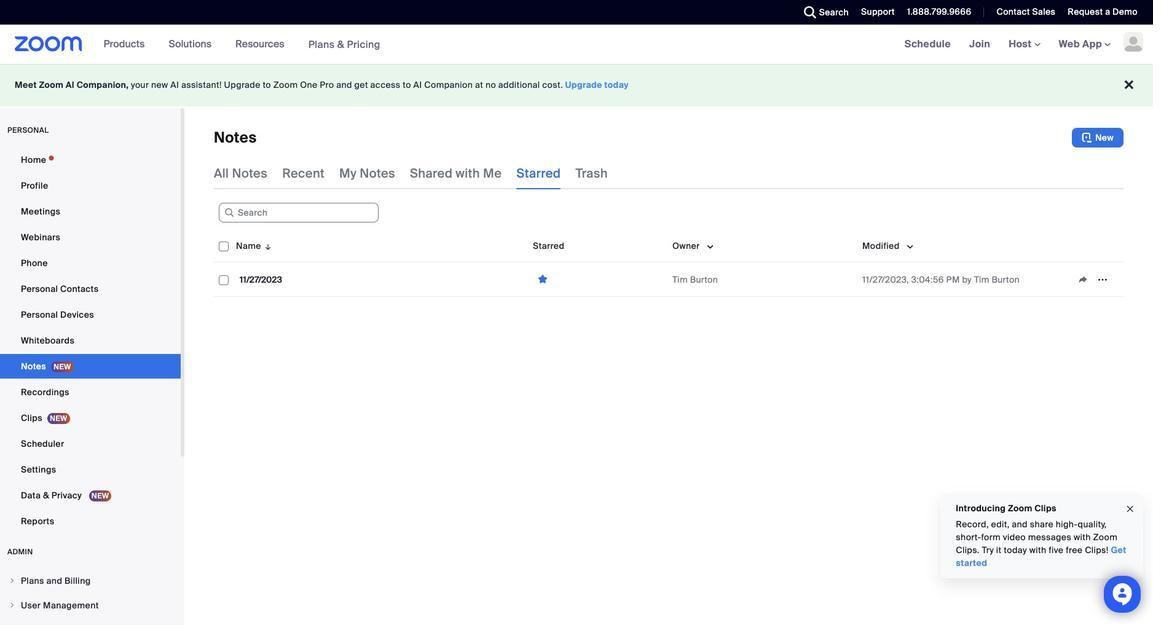 Task type: describe. For each thing, give the bounding box(es) containing it.
personal contacts link
[[0, 277, 181, 301]]

starred inside application
[[533, 240, 564, 251]]

join
[[969, 37, 990, 50]]

resources button
[[235, 25, 290, 64]]

schedule
[[905, 37, 951, 50]]

clips.
[[956, 545, 979, 556]]

demo
[[1113, 6, 1138, 17]]

with inside tabs of all notes page tab list
[[456, 165, 480, 181]]

banner containing products
[[0, 25, 1153, 65]]

five
[[1049, 545, 1063, 556]]

reports link
[[0, 509, 181, 534]]

user
[[21, 600, 41, 611]]

privacy
[[52, 490, 82, 501]]

data & privacy link
[[0, 483, 181, 508]]

get
[[354, 79, 368, 90]]

by
[[962, 274, 972, 285]]

2 tim from the left
[[974, 274, 989, 285]]

pro
[[320, 79, 334, 90]]

web app
[[1059, 37, 1102, 50]]

notes up all notes
[[214, 128, 257, 147]]

free
[[1066, 545, 1082, 556]]

1 upgrade from the left
[[224, 79, 260, 90]]

sales
[[1032, 6, 1056, 17]]

record, edit, and share high-quality, short-form video messages with zoom clips. try it today with five free clips!
[[956, 519, 1117, 556]]

zoom up edit,
[[1008, 503, 1032, 514]]

admin menu menu
[[0, 569, 181, 625]]

today inside record, edit, and share high-quality, short-form video messages with zoom clips. try it today with five free clips!
[[1004, 545, 1027, 556]]

quality,
[[1078, 519, 1107, 530]]

1 to from the left
[[263, 79, 271, 90]]

assistant!
[[181, 79, 222, 90]]

meet zoom ai companion, your new ai assistant! upgrade to zoom one pro and get access to ai companion at no additional cost. upgrade today
[[15, 79, 629, 90]]

notes right my
[[360, 165, 395, 181]]

settings link
[[0, 457, 181, 482]]

1 horizontal spatial clips
[[1034, 503, 1056, 514]]

get
[[1111, 545, 1126, 556]]

home
[[21, 154, 46, 165]]

phone
[[21, 258, 48, 269]]

pm
[[946, 274, 960, 285]]

additional
[[498, 79, 540, 90]]

get started link
[[956, 545, 1126, 569]]

3:04:56
[[911, 274, 944, 285]]

webinars
[[21, 232, 60, 243]]

user management menu item
[[0, 594, 181, 617]]

all notes
[[214, 165, 267, 181]]

pricing
[[347, 38, 380, 51]]

host button
[[1009, 37, 1040, 50]]

get started
[[956, 545, 1126, 569]]

right image
[[9, 602, 16, 609]]

notes link
[[0, 354, 181, 379]]

webinars link
[[0, 225, 181, 250]]

plans and billing
[[21, 575, 91, 586]]

record,
[[956, 519, 989, 530]]

plans & pricing
[[308, 38, 380, 51]]

products button
[[104, 25, 150, 64]]

1 vertical spatial with
[[1074, 532, 1091, 543]]

& for pricing
[[337, 38, 344, 51]]

2 to from the left
[[403, 79, 411, 90]]

upgrade today link
[[565, 79, 629, 90]]

products
[[104, 37, 145, 50]]

modified
[[862, 240, 900, 251]]

recordings link
[[0, 380, 181, 404]]

notes inside personal menu menu
[[21, 361, 46, 372]]

and inside menu item
[[46, 575, 62, 586]]

your
[[131, 79, 149, 90]]

messages
[[1028, 532, 1071, 543]]

support
[[861, 6, 895, 17]]

search
[[819, 7, 849, 18]]

introducing zoom clips
[[956, 503, 1056, 514]]

video
[[1003, 532, 1026, 543]]

contacts
[[60, 283, 99, 294]]

new
[[151, 79, 168, 90]]

my notes
[[339, 165, 395, 181]]

form
[[981, 532, 1000, 543]]

me
[[483, 165, 502, 181]]

whiteboards link
[[0, 328, 181, 353]]

request
[[1068, 6, 1103, 17]]

settings
[[21, 464, 56, 475]]

edit,
[[991, 519, 1009, 530]]

zoom inside record, edit, and share high-quality, short-form video messages with zoom clips. try it today with five free clips!
[[1093, 532, 1117, 543]]

access
[[370, 79, 400, 90]]

product information navigation
[[94, 25, 390, 65]]

personal contacts
[[21, 283, 99, 294]]

1 tim from the left
[[672, 274, 688, 285]]

arrow down image
[[261, 238, 272, 253]]

name
[[236, 240, 261, 251]]

no
[[486, 79, 496, 90]]

more options for 11/27/2023 image
[[1093, 274, 1113, 285]]

new button
[[1072, 128, 1124, 148]]

and inside meet zoom ai companion, footer
[[336, 79, 352, 90]]

request a demo
[[1068, 6, 1138, 17]]

clips!
[[1085, 545, 1108, 556]]

today inside meet zoom ai companion, footer
[[604, 79, 629, 90]]

at
[[475, 79, 483, 90]]

web
[[1059, 37, 1080, 50]]

cost.
[[542, 79, 563, 90]]

high-
[[1056, 519, 1078, 530]]

reports
[[21, 516, 54, 527]]

tabs of all notes page tab list
[[214, 157, 608, 189]]

introducing
[[956, 503, 1006, 514]]



Task type: locate. For each thing, give the bounding box(es) containing it.
zoom up clips!
[[1093, 532, 1117, 543]]

share
[[1030, 519, 1053, 530]]

banner
[[0, 25, 1153, 65]]

0 vertical spatial starred
[[516, 165, 561, 181]]

& right data
[[43, 490, 49, 501]]

right image
[[9, 577, 16, 585]]

1 horizontal spatial ai
[[170, 79, 179, 90]]

Search text field
[[219, 203, 379, 223]]

tim right 'by'
[[974, 274, 989, 285]]

with up free
[[1074, 532, 1091, 543]]

1 ai from the left
[[66, 79, 74, 90]]

with left me
[[456, 165, 480, 181]]

personal devices link
[[0, 302, 181, 327]]

new
[[1095, 132, 1114, 143]]

short-
[[956, 532, 981, 543]]

upgrade down product information navigation
[[224, 79, 260, 90]]

companion
[[424, 79, 473, 90]]

0 vertical spatial and
[[336, 79, 352, 90]]

ai
[[66, 79, 74, 90], [170, 79, 179, 90], [413, 79, 422, 90]]

data & privacy
[[21, 490, 84, 501]]

phone link
[[0, 251, 181, 275]]

management
[[43, 600, 99, 611]]

2 upgrade from the left
[[565, 79, 602, 90]]

0 horizontal spatial and
[[46, 575, 62, 586]]

meetings
[[21, 206, 60, 217]]

recordings
[[21, 387, 69, 398]]

2 personal from the top
[[21, 309, 58, 320]]

0 vertical spatial today
[[604, 79, 629, 90]]

with down messages
[[1029, 545, 1046, 556]]

0 vertical spatial with
[[456, 165, 480, 181]]

my
[[339, 165, 357, 181]]

host
[[1009, 37, 1034, 50]]

personal for personal contacts
[[21, 283, 58, 294]]

1 horizontal spatial today
[[1004, 545, 1027, 556]]

0 horizontal spatial to
[[263, 79, 271, 90]]

ai left companion,
[[66, 79, 74, 90]]

starred up 11/27/2023 starred icon
[[533, 240, 564, 251]]

2 horizontal spatial and
[[1012, 519, 1027, 530]]

plans inside menu item
[[21, 575, 44, 586]]

contact
[[997, 6, 1030, 17]]

tim
[[672, 274, 688, 285], [974, 274, 989, 285]]

companion,
[[77, 79, 129, 90]]

0 horizontal spatial today
[[604, 79, 629, 90]]

profile picture image
[[1124, 32, 1143, 52]]

1 vertical spatial personal
[[21, 309, 58, 320]]

meet zoom ai companion, footer
[[0, 64, 1153, 106]]

ai right new
[[170, 79, 179, 90]]

meetings link
[[0, 199, 181, 224]]

1 horizontal spatial tim
[[974, 274, 989, 285]]

2 ai from the left
[[170, 79, 179, 90]]

1 horizontal spatial to
[[403, 79, 411, 90]]

0 horizontal spatial plans
[[21, 575, 44, 586]]

0 horizontal spatial ai
[[66, 79, 74, 90]]

admin
[[7, 547, 33, 557]]

solutions button
[[169, 25, 217, 64]]

11/27/2023, 3:04:56 pm by tim burton
[[862, 274, 1020, 285]]

clips link
[[0, 406, 181, 430]]

plans and billing menu item
[[0, 569, 181, 593]]

0 horizontal spatial clips
[[21, 412, 42, 423]]

contact sales
[[997, 6, 1056, 17]]

to right access
[[403, 79, 411, 90]]

11/27/2023
[[240, 274, 282, 285]]

request a demo link
[[1059, 0, 1153, 25], [1068, 6, 1138, 17]]

0 vertical spatial clips
[[21, 412, 42, 423]]

close image
[[1125, 502, 1135, 516]]

and left billing
[[46, 575, 62, 586]]

1.888.799.9666 button
[[898, 0, 975, 25], [907, 6, 971, 17]]

plans inside product information navigation
[[308, 38, 335, 51]]

zoom
[[39, 79, 63, 90], [273, 79, 298, 90], [1008, 503, 1032, 514], [1093, 532, 1117, 543]]

solutions
[[169, 37, 211, 50]]

billing
[[65, 575, 91, 586]]

1.888.799.9666
[[907, 6, 971, 17]]

1 horizontal spatial plans
[[308, 38, 335, 51]]

to down resources dropdown button
[[263, 79, 271, 90]]

0 horizontal spatial burton
[[690, 274, 718, 285]]

0 horizontal spatial &
[[43, 490, 49, 501]]

personal down phone
[[21, 283, 58, 294]]

resources
[[235, 37, 284, 50]]

1 vertical spatial and
[[1012, 519, 1027, 530]]

plans for plans and billing
[[21, 575, 44, 586]]

application containing name
[[214, 230, 1124, 297]]

1 vertical spatial &
[[43, 490, 49, 501]]

and inside record, edit, and share high-quality, short-form video messages with zoom clips. try it today with five free clips!
[[1012, 519, 1027, 530]]

1 vertical spatial starred
[[533, 240, 564, 251]]

today
[[604, 79, 629, 90], [1004, 545, 1027, 556]]

tim burton
[[672, 274, 718, 285]]

1 vertical spatial clips
[[1034, 503, 1056, 514]]

2 horizontal spatial ai
[[413, 79, 422, 90]]

shared with me
[[410, 165, 502, 181]]

&
[[337, 38, 344, 51], [43, 490, 49, 501]]

upgrade right cost.
[[565, 79, 602, 90]]

0 horizontal spatial tim
[[672, 274, 688, 285]]

clips inside clips link
[[21, 412, 42, 423]]

1 horizontal spatial burton
[[992, 274, 1020, 285]]

burton down owner
[[690, 274, 718, 285]]

data
[[21, 490, 41, 501]]

11/27/2023 button
[[236, 271, 286, 287]]

user management
[[21, 600, 99, 611]]

notes right all
[[232, 165, 267, 181]]

personal up "whiteboards"
[[21, 309, 58, 320]]

notes up the recordings
[[21, 361, 46, 372]]

zoom right meet
[[39, 79, 63, 90]]

0 vertical spatial &
[[337, 38, 344, 51]]

plans up the "meet zoom ai companion, your new ai assistant! upgrade to zoom one pro and get access to ai companion at no additional cost. upgrade today" on the top
[[308, 38, 335, 51]]

clips up share
[[1034, 503, 1056, 514]]

personal inside "link"
[[21, 283, 58, 294]]

ai left companion
[[413, 79, 422, 90]]

meetings navigation
[[895, 25, 1153, 65]]

plans right right image
[[21, 575, 44, 586]]

1 horizontal spatial and
[[336, 79, 352, 90]]

profile link
[[0, 173, 181, 198]]

& left pricing
[[337, 38, 344, 51]]

clips up the scheduler
[[21, 412, 42, 423]]

1 horizontal spatial with
[[1029, 545, 1046, 556]]

1 personal from the top
[[21, 283, 58, 294]]

all
[[214, 165, 229, 181]]

& inside data & privacy link
[[43, 490, 49, 501]]

1 vertical spatial today
[[1004, 545, 1027, 556]]

upgrade
[[224, 79, 260, 90], [565, 79, 602, 90]]

one
[[300, 79, 318, 90]]

and up video
[[1012, 519, 1027, 530]]

tim down owner
[[672, 274, 688, 285]]

burton right 'by'
[[992, 274, 1020, 285]]

web app button
[[1059, 37, 1111, 50]]

plans & pricing link
[[308, 38, 380, 51], [308, 38, 380, 51]]

try
[[982, 545, 994, 556]]

1 vertical spatial plans
[[21, 575, 44, 586]]

join link
[[960, 25, 1000, 64]]

a
[[1105, 6, 1110, 17]]

1 horizontal spatial upgrade
[[565, 79, 602, 90]]

11/27/2023 starred image
[[533, 274, 553, 285]]

personal for personal devices
[[21, 309, 58, 320]]

app
[[1082, 37, 1102, 50]]

2 vertical spatial and
[[46, 575, 62, 586]]

shared
[[410, 165, 453, 181]]

profile
[[21, 180, 48, 191]]

contact sales link
[[987, 0, 1059, 25], [997, 6, 1056, 17]]

0 vertical spatial plans
[[308, 38, 335, 51]]

2 burton from the left
[[992, 274, 1020, 285]]

0 horizontal spatial with
[[456, 165, 480, 181]]

personal
[[21, 283, 58, 294], [21, 309, 58, 320]]

starred right me
[[516, 165, 561, 181]]

plans for plans & pricing
[[308, 38, 335, 51]]

it
[[996, 545, 1001, 556]]

1 horizontal spatial &
[[337, 38, 344, 51]]

started
[[956, 557, 987, 569]]

zoom left one
[[273, 79, 298, 90]]

& inside product information navigation
[[337, 38, 344, 51]]

2 horizontal spatial with
[[1074, 532, 1091, 543]]

& for privacy
[[43, 490, 49, 501]]

devices
[[60, 309, 94, 320]]

starred inside tabs of all notes page tab list
[[516, 165, 561, 181]]

zoom logo image
[[15, 36, 82, 52]]

scheduler link
[[0, 431, 181, 456]]

trash
[[576, 165, 608, 181]]

share image
[[1073, 274, 1093, 285]]

2 vertical spatial with
[[1029, 545, 1046, 556]]

3 ai from the left
[[413, 79, 422, 90]]

schedule link
[[895, 25, 960, 64]]

personal menu menu
[[0, 148, 181, 535]]

and
[[336, 79, 352, 90], [1012, 519, 1027, 530], [46, 575, 62, 586]]

application
[[214, 230, 1124, 297], [1073, 270, 1119, 289]]

0 vertical spatial personal
[[21, 283, 58, 294]]

and left get
[[336, 79, 352, 90]]

0 horizontal spatial upgrade
[[224, 79, 260, 90]]

1 burton from the left
[[690, 274, 718, 285]]

scheduler
[[21, 438, 64, 449]]



Task type: vqa. For each thing, say whether or not it's contained in the screenshot.
11/27/2023 button
yes



